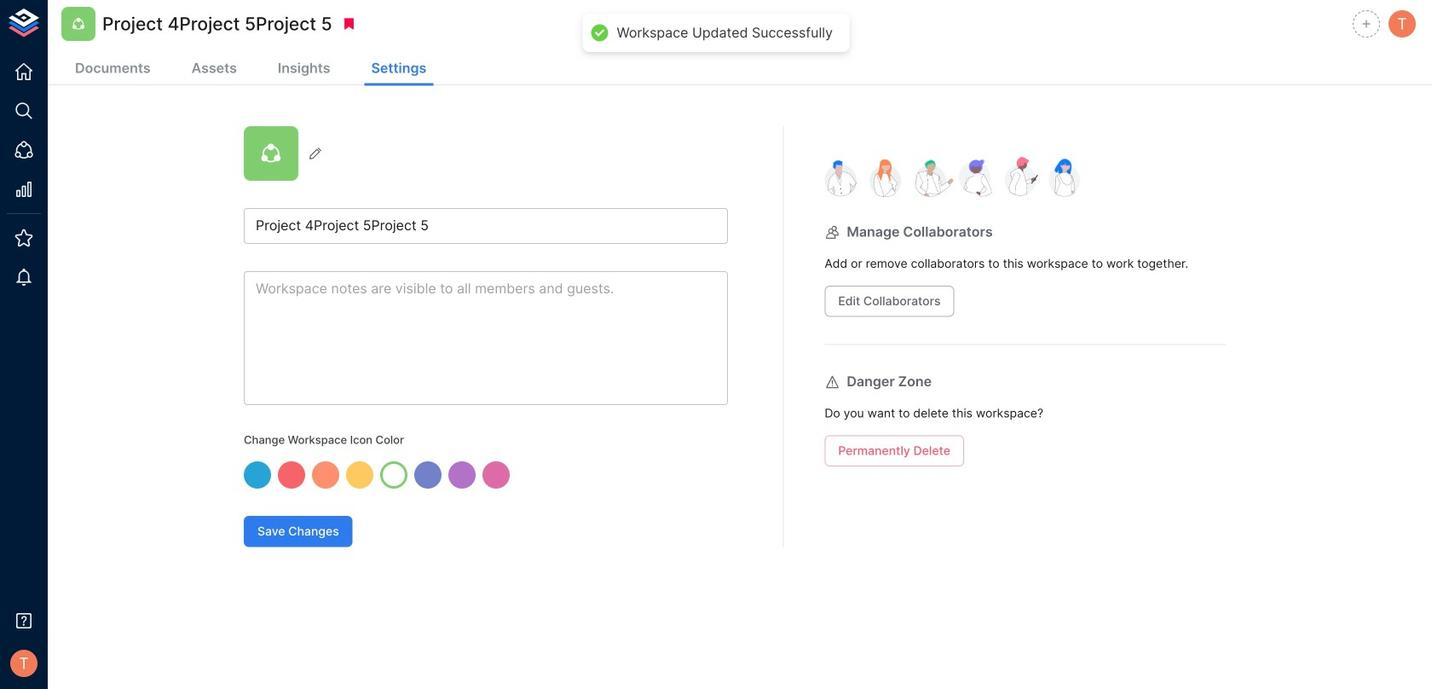 Task type: describe. For each thing, give the bounding box(es) containing it.
Workspace notes are visible to all members and guests. text field
[[244, 271, 728, 405]]



Task type: vqa. For each thing, say whether or not it's contained in the screenshot.
status at the top of the page
yes



Task type: locate. For each thing, give the bounding box(es) containing it.
Workspace Name text field
[[244, 208, 728, 244]]

remove bookmark image
[[342, 16, 357, 32]]

status
[[617, 24, 833, 42]]



